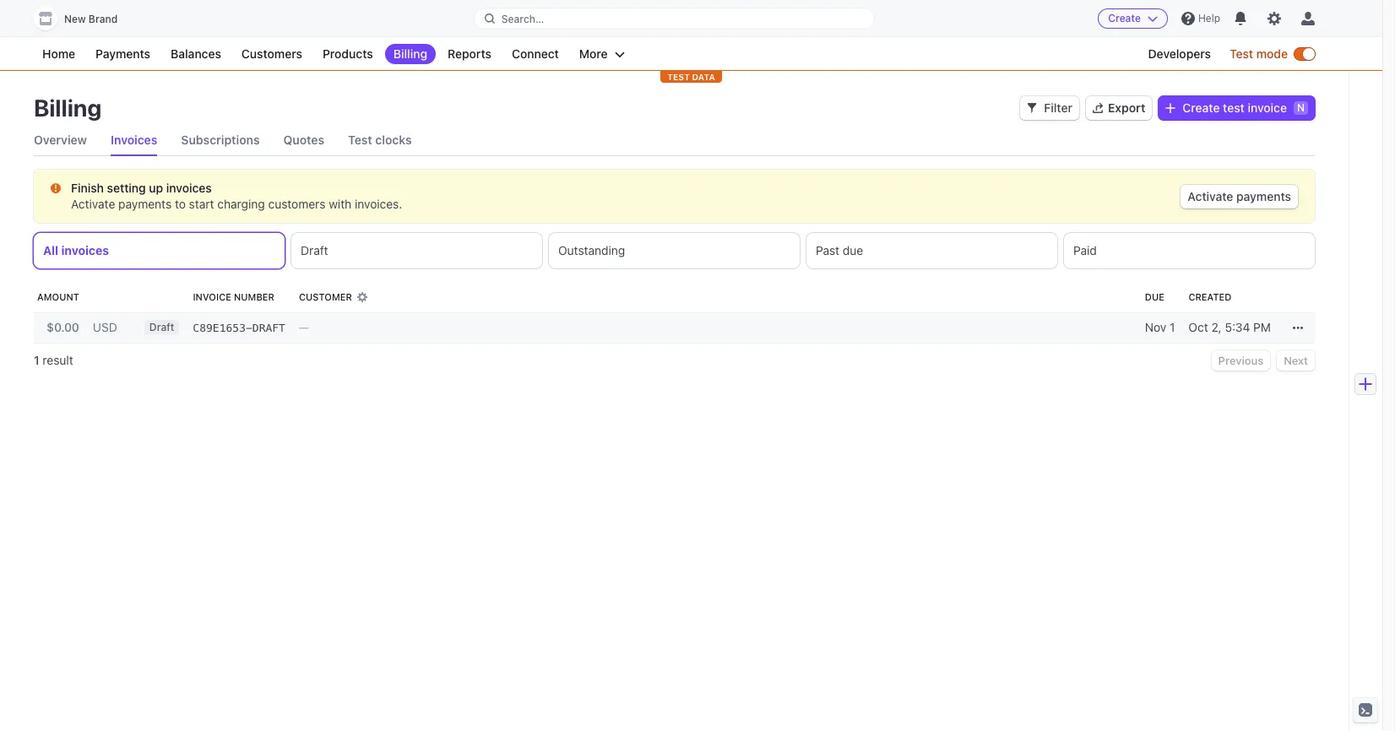 Task type: describe. For each thing, give the bounding box(es) containing it.
c89e1653-draft
[[193, 322, 286, 335]]

customers link
[[233, 44, 311, 64]]

usd link
[[86, 313, 124, 344]]

Search… text field
[[475, 8, 875, 29]]

test data
[[668, 72, 715, 82]]

invoices.
[[355, 197, 402, 211]]

new brand button
[[34, 7, 134, 30]]

draft button
[[291, 233, 542, 269]]

past due button
[[807, 233, 1058, 269]]

nov
[[1145, 320, 1167, 335]]

1 result
[[34, 353, 73, 368]]

oct 2, 5:34 pm link
[[1182, 313, 1278, 344]]

draft link
[[138, 313, 186, 344]]

mode
[[1257, 46, 1288, 61]]

draft
[[252, 322, 286, 335]]

test
[[1224, 101, 1245, 115]]

— link
[[292, 313, 1139, 344]]

products link
[[314, 44, 382, 64]]

outstanding button
[[549, 233, 800, 269]]

invoices
[[111, 133, 157, 147]]

paid button
[[1065, 233, 1315, 269]]

reports link
[[439, 44, 500, 64]]

1 vertical spatial draft
[[149, 321, 174, 334]]

notifications image
[[1234, 12, 1248, 25]]

invoices inside the finish setting up invoices activate payments to start charging customers with invoices.
[[166, 181, 212, 195]]

—
[[299, 320, 309, 335]]

draft inside button
[[301, 243, 328, 258]]

tab list containing all invoices
[[34, 233, 1315, 269]]

search…
[[502, 12, 544, 25]]

more button
[[571, 44, 633, 64]]

past due
[[816, 243, 864, 258]]

create test invoice
[[1183, 101, 1288, 115]]

past
[[816, 243, 840, 258]]

all
[[43, 243, 58, 258]]

filter
[[1045, 101, 1073, 115]]

billing inside 'link'
[[393, 46, 428, 61]]

export button
[[1086, 96, 1153, 120]]

payments inside "link"
[[1237, 189, 1292, 204]]

up
[[149, 181, 163, 195]]

test mode
[[1230, 46, 1288, 61]]

due
[[843, 243, 864, 258]]

invoices link
[[111, 125, 157, 155]]

quotes link
[[284, 125, 325, 155]]

amount
[[37, 291, 79, 302]]

payments inside the finish setting up invoices activate payments to start charging customers with invoices.
[[118, 197, 172, 211]]

subscriptions link
[[181, 125, 260, 155]]

help button
[[1175, 5, 1228, 32]]

finish setting up invoices activate payments to start charging customers with invoices.
[[71, 181, 402, 211]]

invoices inside all invoices button
[[61, 243, 109, 258]]

home link
[[34, 44, 84, 64]]

number
[[234, 291, 275, 302]]

customer
[[299, 291, 352, 302]]

$0.00
[[47, 320, 79, 335]]

0 horizontal spatial svg image
[[51, 183, 61, 194]]

payments link
[[87, 44, 159, 64]]

customers
[[242, 46, 302, 61]]

quotes
[[284, 133, 325, 147]]

charging
[[217, 197, 265, 211]]

activate inside "link"
[[1188, 189, 1234, 204]]

test for test mode
[[1230, 46, 1254, 61]]

activate inside the finish setting up invoices activate payments to start charging customers with invoices.
[[71, 197, 115, 211]]

filter button
[[1021, 96, 1080, 120]]

previous
[[1219, 354, 1264, 368]]

usd
[[93, 320, 117, 335]]

paid
[[1074, 243, 1097, 258]]

new brand
[[64, 13, 118, 25]]

subscriptions
[[181, 133, 260, 147]]

help
[[1199, 12, 1221, 25]]

c89e1653-draft link
[[186, 313, 292, 344]]



Task type: vqa. For each thing, say whether or not it's contained in the screenshot.
Learn about test clocks link
no



Task type: locate. For each thing, give the bounding box(es) containing it.
svg image left finish
[[51, 183, 61, 194]]

Search… search field
[[475, 8, 875, 29]]

n
[[1298, 101, 1305, 114]]

svg image left filter
[[1028, 103, 1038, 113]]

1 horizontal spatial draft
[[301, 243, 328, 258]]

create
[[1109, 12, 1141, 25], [1183, 101, 1220, 115]]

developers
[[1149, 46, 1212, 61]]

1 horizontal spatial invoices
[[166, 181, 212, 195]]

new
[[64, 13, 86, 25]]

create for create
[[1109, 12, 1141, 25]]

draft up customer
[[301, 243, 328, 258]]

invoice
[[193, 291, 231, 302]]

0 horizontal spatial test
[[348, 133, 372, 147]]

billing up overview
[[34, 94, 102, 122]]

1 horizontal spatial activate
[[1188, 189, 1234, 204]]

0 horizontal spatial activate
[[71, 197, 115, 211]]

connect link
[[504, 44, 568, 64]]

test left the clocks
[[348, 133, 372, 147]]

svg image
[[1028, 103, 1038, 113], [1166, 103, 1176, 113], [51, 183, 61, 194]]

all invoices
[[43, 243, 109, 258]]

c89e1653-
[[193, 322, 252, 335]]

draft
[[301, 243, 328, 258], [149, 321, 174, 334]]

create inside button
[[1109, 12, 1141, 25]]

invoices up to
[[166, 181, 212, 195]]

reports
[[448, 46, 492, 61]]

next
[[1284, 354, 1309, 368]]

0 vertical spatial 1
[[1170, 320, 1176, 335]]

draft right usd
[[149, 321, 174, 334]]

0 vertical spatial test
[[1230, 46, 1254, 61]]

$0.00 link
[[34, 313, 86, 344]]

more
[[579, 46, 608, 61]]

create for create test invoice
[[1183, 101, 1220, 115]]

activate
[[1188, 189, 1234, 204], [71, 197, 115, 211]]

outstanding
[[558, 243, 625, 258]]

create left test
[[1183, 101, 1220, 115]]

create button
[[1099, 8, 1168, 29]]

2 tab list from the top
[[34, 233, 1315, 269]]

0 vertical spatial draft
[[301, 243, 328, 258]]

overview link
[[34, 125, 87, 155]]

1 horizontal spatial svg image
[[1028, 103, 1038, 113]]

billing
[[393, 46, 428, 61], [34, 94, 102, 122]]

next button
[[1278, 351, 1315, 371]]

0 vertical spatial billing
[[393, 46, 428, 61]]

with
[[329, 197, 352, 211]]

tab list
[[34, 125, 1315, 156], [34, 233, 1315, 269]]

0 vertical spatial create
[[1109, 12, 1141, 25]]

all invoices button
[[34, 233, 285, 269]]

invoices right all
[[61, 243, 109, 258]]

2 horizontal spatial svg image
[[1166, 103, 1176, 113]]

activate down finish
[[71, 197, 115, 211]]

invoice number
[[193, 291, 275, 302]]

0 horizontal spatial payments
[[118, 197, 172, 211]]

to
[[175, 197, 186, 211]]

activate payments
[[1188, 189, 1292, 204]]

start
[[189, 197, 214, 211]]

setting
[[107, 181, 146, 195]]

balances link
[[162, 44, 230, 64]]

created
[[1189, 291, 1232, 302]]

svg image right export
[[1166, 103, 1176, 113]]

0 horizontal spatial 1
[[34, 353, 39, 368]]

0 horizontal spatial create
[[1109, 12, 1141, 25]]

invoices
[[166, 181, 212, 195], [61, 243, 109, 258]]

payments
[[1237, 189, 1292, 204], [118, 197, 172, 211]]

5:34
[[1225, 320, 1251, 335]]

1 tab list from the top
[[34, 125, 1315, 156]]

invoice
[[1248, 101, 1288, 115]]

oct
[[1189, 320, 1209, 335]]

test clocks
[[348, 133, 412, 147]]

customers
[[268, 197, 326, 211]]

connect
[[512, 46, 559, 61]]

test left mode
[[1230, 46, 1254, 61]]

1 vertical spatial invoices
[[61, 243, 109, 258]]

activate payments link
[[1181, 185, 1299, 209]]

data
[[692, 72, 715, 82]]

tab list containing overview
[[34, 125, 1315, 156]]

activate up paid button
[[1188, 189, 1234, 204]]

nov 1
[[1145, 320, 1176, 335]]

clocks
[[375, 133, 412, 147]]

1 right the nov
[[1170, 320, 1176, 335]]

brand
[[89, 13, 118, 25]]

1 left result
[[34, 353, 39, 368]]

1 vertical spatial create
[[1183, 101, 1220, 115]]

test
[[668, 72, 690, 82]]

1 vertical spatial test
[[348, 133, 372, 147]]

2,
[[1212, 320, 1222, 335]]

products
[[323, 46, 373, 61]]

test clocks link
[[348, 125, 412, 155]]

0 horizontal spatial draft
[[149, 321, 174, 334]]

1 vertical spatial tab list
[[34, 233, 1315, 269]]

create up developers link
[[1109, 12, 1141, 25]]

1 horizontal spatial test
[[1230, 46, 1254, 61]]

balances
[[171, 46, 221, 61]]

1 vertical spatial 1
[[34, 353, 39, 368]]

payments
[[96, 46, 150, 61]]

overview
[[34, 133, 87, 147]]

test for test clocks
[[348, 133, 372, 147]]

oct 2, 5:34 pm
[[1189, 320, 1272, 335]]

svg image inside the filter popup button
[[1028, 103, 1038, 113]]

1
[[1170, 320, 1176, 335], [34, 353, 39, 368]]

1 horizontal spatial billing
[[393, 46, 428, 61]]

pm
[[1254, 320, 1272, 335]]

due
[[1145, 291, 1165, 302]]

1 vertical spatial billing
[[34, 94, 102, 122]]

home
[[42, 46, 75, 61]]

developers link
[[1140, 44, 1220, 64]]

1 horizontal spatial 1
[[1170, 320, 1176, 335]]

0 horizontal spatial billing
[[34, 94, 102, 122]]

previous button
[[1212, 351, 1271, 371]]

0 vertical spatial invoices
[[166, 181, 212, 195]]

0 vertical spatial tab list
[[34, 125, 1315, 156]]

svg image
[[1294, 323, 1304, 333]]

test
[[1230, 46, 1254, 61], [348, 133, 372, 147]]

1 horizontal spatial create
[[1183, 101, 1220, 115]]

1 horizontal spatial payments
[[1237, 189, 1292, 204]]

0 horizontal spatial invoices
[[61, 243, 109, 258]]

nov 1 link
[[1139, 313, 1182, 344]]

billing left reports
[[393, 46, 428, 61]]

result
[[43, 353, 73, 368]]

finish
[[71, 181, 104, 195]]

export
[[1108, 101, 1146, 115]]



